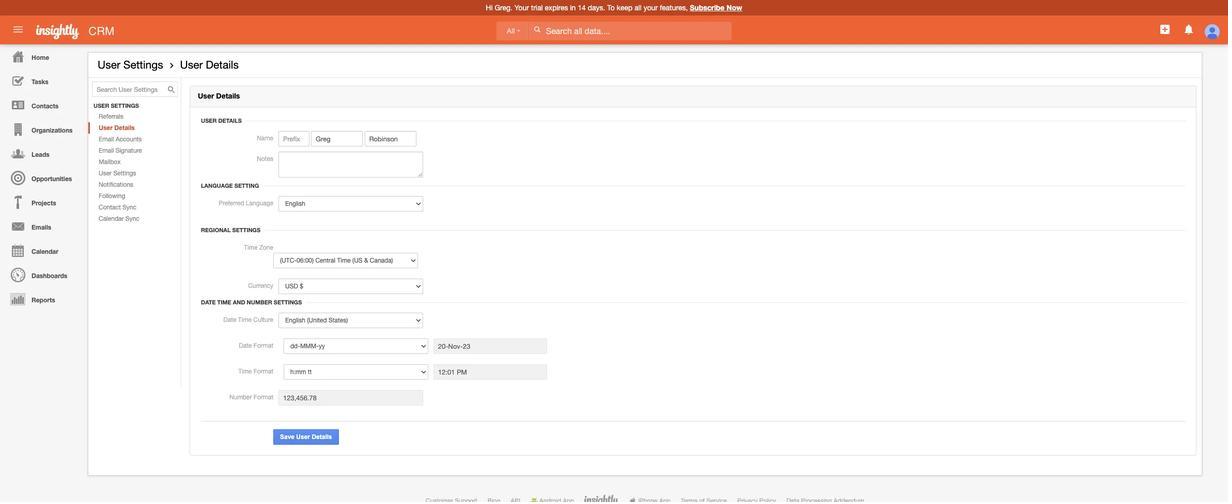 Task type: describe. For each thing, give the bounding box(es) containing it.
organizations link
[[3, 117, 83, 142]]

time format
[[238, 369, 273, 376]]

mailbox link
[[88, 157, 181, 168]]

emails
[[32, 224, 51, 232]]

navigation containing home
[[0, 44, 83, 312]]

all
[[507, 27, 515, 35]]

0 vertical spatial number
[[247, 299, 272, 306]]

Prefix text field
[[279, 131, 310, 147]]

all
[[635, 4, 642, 12]]

white image
[[534, 26, 541, 33]]

language setting
[[201, 182, 259, 189]]

date for date format
[[239, 343, 252, 350]]

user settings referrals user details email accounts email signature mailbox user settings notifications following contact sync calendar sync
[[94, 102, 142, 223]]

settings
[[111, 102, 139, 109]]

projects link
[[3, 190, 83, 214]]

tasks link
[[3, 69, 83, 93]]

setting
[[235, 182, 259, 189]]

email accounts link
[[88, 134, 181, 145]]

subscribe
[[690, 3, 725, 12]]

projects
[[32, 200, 56, 207]]

trial
[[531, 4, 543, 12]]

accounts
[[116, 136, 142, 143]]

contact
[[99, 204, 121, 211]]

time zone
[[244, 245, 273, 252]]

settings right and
[[274, 299, 302, 306]]

opportunities link
[[3, 166, 83, 190]]

1 email from the top
[[99, 136, 114, 143]]

zone
[[259, 245, 273, 252]]

following link
[[88, 191, 181, 202]]

referrals link
[[88, 111, 181, 123]]

calendar inside the user settings referrals user details email accounts email signature mailbox user settings notifications following contact sync calendar sync
[[99, 216, 124, 223]]

1 horizontal spatial language
[[246, 200, 273, 207]]

details inside "button"
[[312, 434, 332, 441]]

reports link
[[3, 287, 83, 312]]

mailbox
[[99, 159, 121, 166]]

your
[[644, 4, 658, 12]]

hi
[[486, 4, 493, 12]]

home link
[[3, 44, 83, 69]]

First Name text field
[[311, 131, 363, 147]]

format for time format
[[254, 369, 273, 376]]

2 email from the top
[[99, 147, 114, 155]]

in
[[570, 4, 576, 12]]

dashboards link
[[3, 263, 83, 287]]

format for number format
[[254, 394, 273, 402]]

name
[[257, 135, 273, 142]]

date time and number settings
[[201, 299, 302, 306]]

settings up time zone
[[232, 227, 261, 234]]

Search all data.... text field
[[528, 22, 732, 40]]

number format
[[230, 394, 273, 402]]

opportunities
[[32, 175, 72, 183]]

notes
[[257, 156, 273, 163]]

settings inside the user settings referrals user details email accounts email signature mailbox user settings notifications following contact sync calendar sync
[[113, 170, 136, 177]]

contacts link
[[3, 93, 83, 117]]

dashboards
[[32, 272, 67, 280]]

notifications image
[[1183, 23, 1195, 36]]

user details for user details
[[198, 92, 240, 100]]

leads
[[32, 151, 49, 159]]

crm
[[89, 25, 114, 38]]

features,
[[660, 4, 688, 12]]

1 vertical spatial number
[[230, 394, 252, 402]]

tasks
[[32, 78, 48, 86]]

time left zone
[[244, 245, 258, 252]]

referrals
[[99, 113, 123, 120]]

date time culture
[[223, 317, 273, 324]]



Task type: vqa. For each thing, say whether or not it's contained in the screenshot.
2nd "Not Started" 'cell' from the top of the page
no



Task type: locate. For each thing, give the bounding box(es) containing it.
language down setting
[[246, 200, 273, 207]]

1 vertical spatial user settings link
[[88, 168, 181, 179]]

all link
[[497, 22, 528, 40]]

preferred
[[219, 200, 244, 207]]

emails link
[[3, 214, 83, 239]]

0 vertical spatial user details
[[180, 58, 239, 71]]

date down and
[[223, 317, 236, 324]]

user details
[[180, 58, 239, 71], [198, 92, 240, 100], [201, 117, 242, 124]]

0 vertical spatial format
[[254, 343, 273, 350]]

calendar
[[99, 216, 124, 223], [32, 248, 58, 256]]

0 vertical spatial sync
[[122, 204, 136, 211]]

number down currency
[[247, 299, 272, 306]]

notifications
[[99, 181, 133, 189]]

user settings link up notifications
[[88, 168, 181, 179]]

Search User Settings text field
[[92, 82, 178, 97]]

date format
[[239, 343, 273, 350]]

0 vertical spatial date
[[201, 299, 216, 306]]

contacts
[[32, 102, 58, 110]]

time left and
[[217, 299, 231, 306]]

format for date format
[[254, 343, 273, 350]]

0 horizontal spatial calendar
[[32, 248, 58, 256]]

0 horizontal spatial language
[[201, 182, 233, 189]]

calendar down contact on the left of page
[[99, 216, 124, 223]]

currency
[[248, 283, 273, 290]]

contact sync link
[[88, 202, 181, 214]]

details
[[206, 58, 239, 71], [216, 92, 240, 100], [218, 117, 242, 124], [114, 124, 135, 132], [312, 434, 332, 441]]

organizations
[[32, 127, 73, 134]]

1 format from the top
[[254, 343, 273, 350]]

culture
[[253, 317, 273, 324]]

format down the date format
[[254, 369, 273, 376]]

settings up search user settings text field
[[123, 58, 163, 71]]

sync up the calendar sync link
[[122, 204, 136, 211]]

regional
[[201, 227, 231, 234]]

save user details
[[280, 434, 332, 441]]

email signature link
[[88, 145, 181, 157]]

time up number format
[[238, 369, 252, 376]]

1 vertical spatial language
[[246, 200, 273, 207]]

0 vertical spatial email
[[99, 136, 114, 143]]

user settings link
[[98, 58, 163, 71], [88, 168, 181, 179]]

date
[[201, 299, 216, 306], [223, 317, 236, 324], [239, 343, 252, 350]]

leads link
[[3, 142, 83, 166]]

1 vertical spatial date
[[223, 317, 236, 324]]

language up the preferred
[[201, 182, 233, 189]]

user settings
[[98, 58, 163, 71]]

0 vertical spatial user details link
[[180, 58, 239, 71]]

format down time format
[[254, 394, 273, 402]]

1 horizontal spatial date
[[223, 317, 236, 324]]

number down time format
[[230, 394, 252, 402]]

email
[[99, 136, 114, 143], [99, 147, 114, 155]]

preferred language
[[219, 200, 273, 207]]

2 vertical spatial date
[[239, 343, 252, 350]]

keep
[[617, 4, 633, 12]]

signature
[[116, 147, 142, 155]]

date left and
[[201, 299, 216, 306]]

2 horizontal spatial date
[[239, 343, 252, 350]]

subscribe now link
[[690, 3, 743, 12]]

0 vertical spatial calendar
[[99, 216, 124, 223]]

user details link
[[180, 58, 239, 71], [88, 123, 181, 134]]

email left accounts
[[99, 136, 114, 143]]

2 vertical spatial format
[[254, 394, 273, 402]]

save user details button
[[273, 430, 339, 446]]

1 vertical spatial user details link
[[88, 123, 181, 134]]

0 vertical spatial language
[[201, 182, 233, 189]]

date for date time culture
[[223, 317, 236, 324]]

0 vertical spatial user settings link
[[98, 58, 163, 71]]

14
[[578, 4, 586, 12]]

user inside "button"
[[296, 434, 310, 441]]

settings
[[123, 58, 163, 71], [113, 170, 136, 177], [232, 227, 261, 234], [274, 299, 302, 306]]

home
[[32, 54, 49, 62]]

calendar link
[[3, 239, 83, 263]]

calendar sync link
[[88, 214, 181, 225]]

user
[[94, 102, 109, 109]]

time left culture
[[238, 317, 252, 324]]

user
[[98, 58, 120, 71], [180, 58, 203, 71], [198, 92, 214, 100], [201, 117, 217, 124], [99, 124, 113, 132], [99, 170, 112, 177], [296, 434, 310, 441]]

1 horizontal spatial calendar
[[99, 216, 124, 223]]

notifications link
[[88, 179, 181, 191]]

sync down contact sync link
[[125, 216, 139, 223]]

days.
[[588, 4, 605, 12]]

date down date time culture
[[239, 343, 252, 350]]

navigation
[[0, 44, 83, 312]]

format down culture
[[254, 343, 273, 350]]

user details for name
[[201, 117, 242, 124]]

regional settings
[[201, 227, 261, 234]]

0 horizontal spatial date
[[201, 299, 216, 306]]

time
[[244, 245, 258, 252], [217, 299, 231, 306], [238, 317, 252, 324], [238, 369, 252, 376]]

settings up notifications
[[113, 170, 136, 177]]

sync
[[122, 204, 136, 211], [125, 216, 139, 223]]

language
[[201, 182, 233, 189], [246, 200, 273, 207]]

format
[[254, 343, 273, 350], [254, 369, 273, 376], [254, 394, 273, 402]]

None text field
[[279, 152, 423, 178]]

greg.
[[495, 4, 513, 12]]

following
[[99, 193, 125, 200]]

and
[[233, 299, 245, 306]]

1 vertical spatial sync
[[125, 216, 139, 223]]

save
[[280, 434, 295, 441]]

3 format from the top
[[254, 394, 273, 402]]

number
[[247, 299, 272, 306], [230, 394, 252, 402]]

Last Name text field
[[365, 131, 416, 147]]

email up mailbox
[[99, 147, 114, 155]]

now
[[727, 3, 743, 12]]

1 vertical spatial calendar
[[32, 248, 58, 256]]

calendar up the dashboards link
[[32, 248, 58, 256]]

expires
[[545, 4, 568, 12]]

2 vertical spatial user details
[[201, 117, 242, 124]]

details inside the user settings referrals user details email accounts email signature mailbox user settings notifications following contact sync calendar sync
[[114, 124, 135, 132]]

None text field
[[434, 339, 547, 355], [434, 365, 547, 380], [279, 391, 423, 406], [434, 339, 547, 355], [434, 365, 547, 380], [279, 391, 423, 406]]

user settings link up search user settings text field
[[98, 58, 163, 71]]

to
[[607, 4, 615, 12]]

date for date time and number settings
[[201, 299, 216, 306]]

reports
[[32, 297, 55, 304]]

1 vertical spatial email
[[99, 147, 114, 155]]

your
[[515, 4, 529, 12]]

1 vertical spatial user details
[[198, 92, 240, 100]]

hi greg. your trial expires in 14 days. to keep all your features, subscribe now
[[486, 3, 743, 12]]

1 vertical spatial format
[[254, 369, 273, 376]]

2 format from the top
[[254, 369, 273, 376]]



